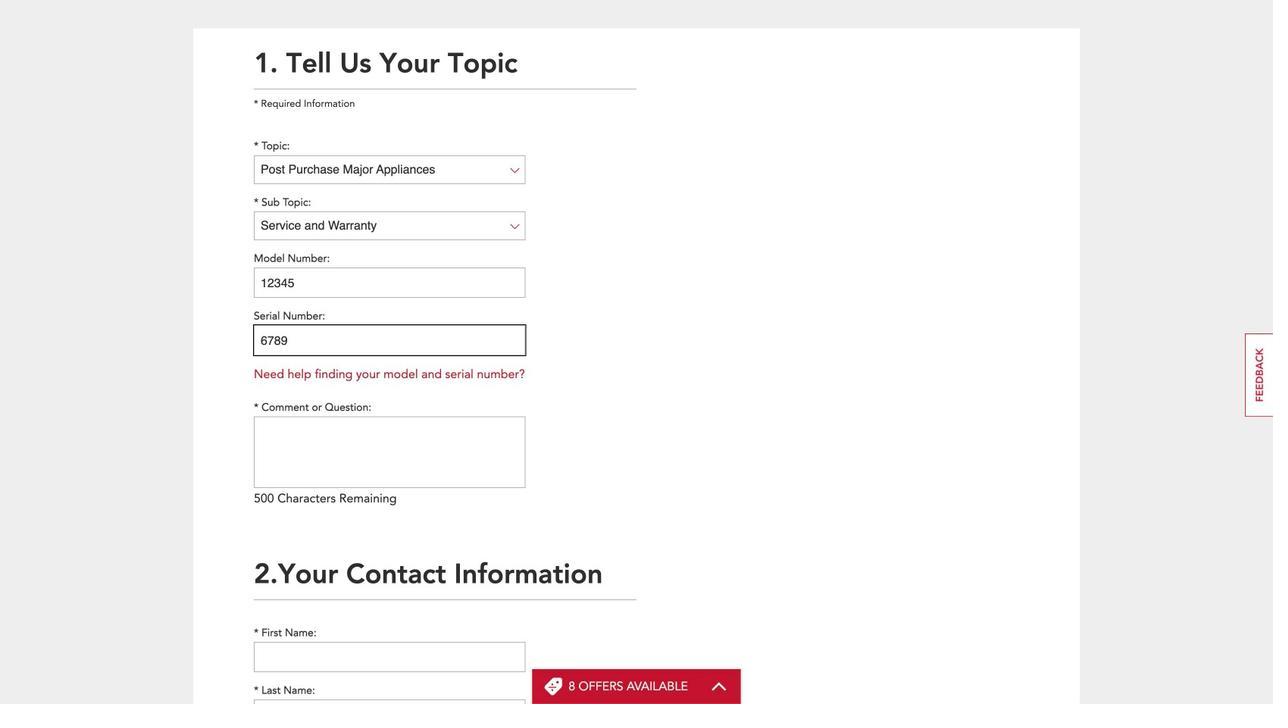 Task type: describe. For each thing, give the bounding box(es) containing it.
Serial Number text field
[[254, 325, 526, 356]]

Model Number text field
[[254, 268, 526, 298]]

Last Name text field
[[254, 700, 526, 704]]



Task type: vqa. For each thing, say whether or not it's contained in the screenshot.
Site Feedback Image
yes



Task type: locate. For each thing, give the bounding box(es) containing it.
First Name text field
[[254, 642, 526, 672]]

Comment or Question text field
[[254, 417, 526, 488]]

site feedback image
[[1245, 333, 1273, 417]]



